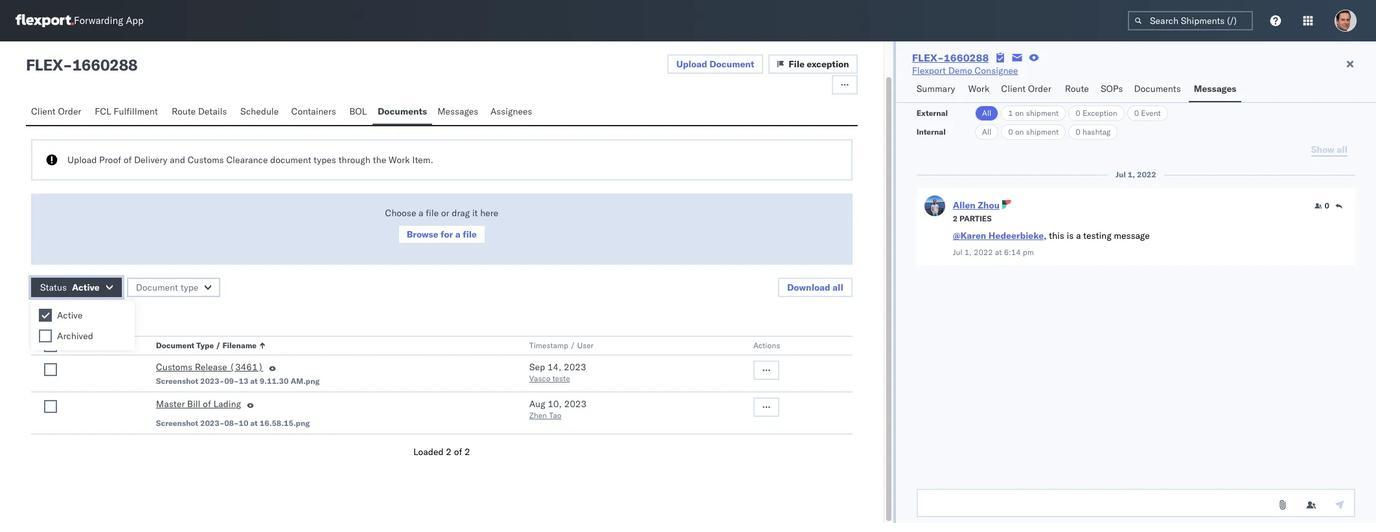 Task type: vqa. For each thing, say whether or not it's contained in the screenshot.
@'s Omkar Savant Destination Agent
no



Task type: locate. For each thing, give the bounding box(es) containing it.
of right "proof"
[[124, 154, 132, 166]]

1, down @karen
[[965, 248, 972, 257]]

of for bill
[[203, 398, 211, 410]]

at
[[995, 248, 1002, 257], [250, 376, 258, 386], [250, 419, 258, 428]]

1 all button from the top
[[975, 106, 999, 121]]

0 vertical spatial upload
[[676, 58, 707, 70]]

all
[[982, 108, 992, 118], [982, 127, 992, 137]]

screenshot for sep
[[156, 376, 198, 386]]

/ left the user
[[570, 341, 575, 351]]

allen zhou
[[953, 200, 1000, 211]]

1 horizontal spatial work
[[968, 83, 990, 95]]

2 horizontal spatial a
[[1076, 230, 1081, 242]]

0 horizontal spatial order
[[58, 106, 81, 117]]

0 vertical spatial client
[[1001, 83, 1026, 95]]

a inside @karen hedeerbieke , this is a testing message jul 1, 2022 at 6:14 pm
[[1076, 230, 1081, 242]]

2 / from the left
[[570, 341, 575, 351]]

1 vertical spatial messages
[[437, 106, 478, 117]]

1 horizontal spatial client order button
[[996, 77, 1060, 102]]

2 screenshot from the top
[[156, 419, 198, 428]]

0 vertical spatial active
[[72, 282, 100, 294]]

flexport. image
[[16, 14, 74, 27]]

document inside button
[[136, 282, 178, 294]]

file left or
[[426, 207, 439, 219]]

1 2023 from the top
[[564, 362, 586, 373]]

2022 down 0 event
[[1137, 170, 1156, 179]]

1 vertical spatial client
[[31, 106, 56, 117]]

0 for 0 hashtag
[[1076, 127, 1081, 137]]

2 vertical spatial at
[[250, 419, 258, 428]]

client order button
[[996, 77, 1060, 102], [26, 100, 90, 125]]

0 vertical spatial 2023-
[[200, 376, 224, 386]]

0 horizontal spatial upload
[[67, 154, 97, 166]]

2 parties
[[953, 214, 992, 224]]

route details button
[[166, 100, 235, 125]]

1 vertical spatial all button
[[975, 124, 999, 140]]

0 horizontal spatial work
[[389, 154, 410, 166]]

0 vertical spatial all
[[982, 108, 992, 118]]

status
[[40, 282, 67, 294]]

through
[[338, 154, 371, 166]]

2023 inside sep 14, 2023 vasco teste
[[564, 362, 586, 373]]

route button
[[1060, 77, 1096, 102]]

@karen hedeerbieke button
[[953, 230, 1044, 242]]

0 vertical spatial shipment
[[1026, 108, 1059, 118]]

document type / filename button
[[153, 338, 503, 351]]

a
[[419, 207, 423, 219], [455, 229, 460, 240], [1076, 230, 1081, 242]]

containers button
[[286, 100, 344, 125]]

1 horizontal spatial a
[[455, 229, 460, 240]]

2 2023 from the top
[[564, 398, 587, 410]]

bol
[[349, 106, 367, 117]]

1, up "message"
[[1128, 170, 1135, 179]]

document
[[270, 154, 311, 166]]

client order
[[1001, 83, 1051, 95], [31, 106, 81, 117]]

flex-1660288 link
[[912, 51, 989, 64]]

0 vertical spatial messages
[[1194, 83, 1236, 95]]

1 vertical spatial 2023-
[[200, 419, 224, 428]]

all button down work button
[[975, 124, 999, 140]]

messages button
[[1189, 77, 1242, 102], [432, 100, 485, 125]]

2023 inside aug 10, 2023 zhen tao
[[564, 398, 587, 410]]

2023 for aug 10, 2023
[[564, 398, 587, 410]]

/
[[216, 341, 221, 351], [570, 341, 575, 351]]

of for 2
[[454, 446, 462, 458]]

2022 down @karen
[[974, 248, 993, 257]]

work inside work button
[[968, 83, 990, 95]]

status active
[[40, 282, 100, 294]]

screenshot down the master
[[156, 419, 198, 428]]

flex-1660288
[[912, 51, 989, 64]]

master bill of lading link
[[156, 398, 241, 413]]

all left the 1
[[982, 108, 992, 118]]

2023- down "release"
[[200, 376, 224, 386]]

1 horizontal spatial route
[[1065, 83, 1089, 95]]

0 vertical spatial of
[[124, 154, 132, 166]]

download all button
[[778, 278, 852, 297]]

shipment up the 0 on shipment
[[1026, 108, 1059, 118]]

0 horizontal spatial /
[[216, 341, 221, 351]]

messages for right messages button
[[1194, 83, 1236, 95]]

is
[[1067, 230, 1074, 242]]

0 vertical spatial route
[[1065, 83, 1089, 95]]

None text field
[[917, 489, 1355, 518]]

2 vertical spatial document
[[156, 341, 194, 351]]

1 horizontal spatial messages
[[1194, 83, 1236, 95]]

all button for 1
[[975, 106, 999, 121]]

all button
[[975, 106, 999, 121], [975, 124, 999, 140]]

active up files
[[72, 282, 100, 294]]

0 horizontal spatial a
[[419, 207, 423, 219]]

file down it
[[463, 229, 477, 240]]

client order button left fcl
[[26, 100, 90, 125]]

jul 1, 2022
[[1116, 170, 1156, 179]]

2023 for sep 14, 2023
[[564, 362, 586, 373]]

timestamp / user
[[529, 341, 594, 351]]

pm
[[1023, 248, 1034, 257]]

1 vertical spatial screenshot
[[156, 419, 198, 428]]

on for 1
[[1015, 108, 1024, 118]]

1 vertical spatial client order
[[31, 106, 81, 117]]

1 screenshot from the top
[[156, 376, 198, 386]]

bol button
[[344, 100, 372, 125]]

browse for a file button
[[398, 225, 486, 244]]

0 vertical spatial file
[[426, 207, 439, 219]]

0 vertical spatial 2022
[[1137, 170, 1156, 179]]

2 2023- from the top
[[200, 419, 224, 428]]

customs
[[188, 154, 224, 166], [156, 362, 192, 373]]

2023- down master bill of lading link at the bottom left of the page
[[200, 419, 224, 428]]

1 vertical spatial document
[[136, 282, 178, 294]]

route
[[1065, 83, 1089, 95], [172, 106, 196, 117]]

here
[[480, 207, 498, 219]]

on down 1 on shipment
[[1015, 127, 1024, 137]]

1 vertical spatial 1,
[[965, 248, 972, 257]]

at right 10 on the bottom of page
[[250, 419, 258, 428]]

screenshot up the master
[[156, 376, 198, 386]]

flexport
[[912, 65, 946, 76]]

client order button up 1 on shipment
[[996, 77, 1060, 102]]

client order up 1 on shipment
[[1001, 83, 1051, 95]]

1 horizontal spatial of
[[203, 398, 211, 410]]

1660288 down forwarding app
[[72, 55, 138, 75]]

proof
[[99, 154, 121, 166]]

0 inside button
[[1325, 201, 1330, 211]]

master bill of lading
[[156, 398, 241, 410]]

upload inside upload document button
[[676, 58, 707, 70]]

client order left fcl
[[31, 106, 81, 117]]

0 hashtag
[[1076, 127, 1111, 137]]

all button left the 1
[[975, 106, 999, 121]]

document for document type / filename
[[156, 341, 194, 351]]

screenshot
[[156, 376, 198, 386], [156, 419, 198, 428]]

order up 1 on shipment
[[1028, 83, 1051, 95]]

documents button right bol at left top
[[372, 100, 432, 125]]

0 horizontal spatial file
[[426, 207, 439, 219]]

1 vertical spatial 2023
[[564, 398, 587, 410]]

all down work button
[[982, 127, 992, 137]]

1 horizontal spatial documents
[[1134, 83, 1181, 95]]

documents button
[[1129, 77, 1189, 102], [372, 100, 432, 125]]

jul inside @karen hedeerbieke , this is a testing message jul 1, 2022 at 6:14 pm
[[953, 248, 962, 257]]

document type
[[136, 282, 198, 294]]

0 horizontal spatial 1,
[[965, 248, 972, 257]]

client down the flex
[[31, 106, 56, 117]]

and
[[170, 154, 185, 166]]

0 horizontal spatial client order
[[31, 106, 81, 117]]

0 vertical spatial 1,
[[1128, 170, 1135, 179]]

sep
[[529, 362, 545, 373]]

None checkbox
[[44, 340, 57, 352], [44, 363, 57, 376], [44, 340, 57, 352], [44, 363, 57, 376]]

all button for 0
[[975, 124, 999, 140]]

2 on from the top
[[1015, 127, 1024, 137]]

0 vertical spatial 2023
[[564, 362, 586, 373]]

jul down @karen
[[953, 248, 962, 257]]

sops
[[1101, 83, 1123, 95]]

client up the 1
[[1001, 83, 1026, 95]]

0 horizontal spatial messages
[[437, 106, 478, 117]]

1,
[[1128, 170, 1135, 179], [965, 248, 972, 257]]

route left details
[[172, 106, 196, 117]]

file exception
[[789, 58, 849, 70]]

0 vertical spatial screenshot
[[156, 376, 198, 386]]

1 vertical spatial jul
[[953, 248, 962, 257]]

assignees button
[[485, 100, 540, 125]]

1 / from the left
[[216, 341, 221, 351]]

all for 0
[[982, 127, 992, 137]]

route up 0 exception
[[1065, 83, 1089, 95]]

1 vertical spatial documents
[[378, 106, 427, 117]]

documents up the event
[[1134, 83, 1181, 95]]

1 vertical spatial of
[[203, 398, 211, 410]]

-
[[63, 55, 72, 75]]

2 all from the top
[[982, 127, 992, 137]]

hedeerbieke
[[989, 230, 1044, 242]]

0 vertical spatial all button
[[975, 106, 999, 121]]

documents
[[1134, 83, 1181, 95], [378, 106, 427, 117]]

assignees
[[490, 106, 532, 117]]

1 shipment from the top
[[1026, 108, 1059, 118]]

09-
[[224, 376, 239, 386]]

client
[[1001, 83, 1026, 95], [31, 106, 56, 117]]

1 horizontal spatial /
[[570, 341, 575, 351]]

0 vertical spatial order
[[1028, 83, 1051, 95]]

1 horizontal spatial 2022
[[1137, 170, 1156, 179]]

customs left "release"
[[156, 362, 192, 373]]

0 horizontal spatial route
[[172, 106, 196, 117]]

1 vertical spatial at
[[250, 376, 258, 386]]

at inside @karen hedeerbieke , this is a testing message jul 1, 2022 at 6:14 pm
[[995, 248, 1002, 257]]

1 horizontal spatial client order
[[1001, 83, 1051, 95]]

1 vertical spatial file
[[463, 229, 477, 240]]

None checkbox
[[39, 309, 52, 322], [39, 330, 52, 343], [44, 400, 57, 413], [39, 309, 52, 322], [39, 330, 52, 343], [44, 400, 57, 413]]

1 2023- from the top
[[200, 376, 224, 386]]

schedule button
[[235, 100, 286, 125]]

6:14
[[1004, 248, 1021, 257]]

of right loaded
[[454, 446, 462, 458]]

0 vertical spatial on
[[1015, 108, 1024, 118]]

testing
[[1083, 230, 1112, 242]]

1 vertical spatial on
[[1015, 127, 1024, 137]]

2 vertical spatial of
[[454, 446, 462, 458]]

customs right and
[[188, 154, 224, 166]]

order left fcl
[[58, 106, 81, 117]]

item.
[[412, 154, 433, 166]]

work right the
[[389, 154, 410, 166]]

2 shipment from the top
[[1026, 127, 1059, 137]]

a right choose
[[419, 207, 423, 219]]

1 vertical spatial route
[[172, 106, 196, 117]]

0 vertical spatial work
[[968, 83, 990, 95]]

of
[[124, 154, 132, 166], [203, 398, 211, 410], [454, 446, 462, 458]]

messages for messages button to the left
[[437, 106, 478, 117]]

jul up "message"
[[1116, 170, 1126, 179]]

a right is
[[1076, 230, 1081, 242]]

documents right bol button
[[378, 106, 427, 117]]

1 vertical spatial shipment
[[1026, 127, 1059, 137]]

actions
[[753, 341, 780, 351]]

1660288 up "flexport demo consignee"
[[944, 51, 989, 64]]

of right bill
[[203, 398, 211, 410]]

at right 13
[[250, 376, 258, 386]]

upload document button
[[667, 54, 763, 74]]

2 horizontal spatial of
[[454, 446, 462, 458]]

file exception button
[[769, 54, 858, 74], [769, 54, 858, 74]]

allen zhou button
[[953, 200, 1000, 211]]

1 horizontal spatial upload
[[676, 58, 707, 70]]

1 vertical spatial 2022
[[974, 248, 993, 257]]

at for sep 14, 2023
[[250, 376, 258, 386]]

documents button up the event
[[1129, 77, 1189, 102]]

1 vertical spatial all
[[982, 127, 992, 137]]

fulfillment
[[114, 106, 158, 117]]

2023 up teste
[[564, 362, 586, 373]]

0 horizontal spatial of
[[124, 154, 132, 166]]

1 vertical spatial order
[[58, 106, 81, 117]]

2023 right 10, on the bottom left of the page
[[564, 398, 587, 410]]

work down the flexport demo consignee 'link'
[[968, 83, 990, 95]]

1 on from the top
[[1015, 108, 1024, 118]]

document
[[710, 58, 754, 70], [136, 282, 178, 294], [156, 341, 194, 351]]

2023- for sep
[[200, 376, 224, 386]]

1 horizontal spatial jul
[[1116, 170, 1126, 179]]

0 horizontal spatial 2022
[[974, 248, 993, 257]]

vasco
[[529, 374, 550, 384]]

a right for
[[455, 229, 460, 240]]

summary
[[917, 83, 955, 95]]

1 all from the top
[[982, 108, 992, 118]]

shipment down 1 on shipment
[[1026, 127, 1059, 137]]

2023-
[[200, 376, 224, 386], [200, 419, 224, 428]]

08-
[[224, 419, 239, 428]]

of for proof
[[124, 154, 132, 166]]

/ right type
[[216, 341, 221, 351]]

1 vertical spatial active
[[57, 310, 83, 321]]

0 vertical spatial documents
[[1134, 83, 1181, 95]]

1 horizontal spatial file
[[463, 229, 477, 240]]

13
[[239, 376, 248, 386]]

zhou
[[978, 200, 1000, 211]]

0 vertical spatial at
[[995, 248, 1002, 257]]

2
[[953, 214, 958, 224], [104, 311, 110, 323], [446, 446, 452, 458], [465, 446, 470, 458]]

active up archived
[[57, 310, 83, 321]]

route for route
[[1065, 83, 1089, 95]]

on right the 1
[[1015, 108, 1024, 118]]

2 all button from the top
[[975, 124, 999, 140]]

1 vertical spatial upload
[[67, 154, 97, 166]]

upload
[[676, 58, 707, 70], [67, 154, 97, 166]]

0 horizontal spatial jul
[[953, 248, 962, 257]]

timestamp / user button
[[527, 338, 727, 351]]

at left 6:14
[[995, 248, 1002, 257]]

file
[[426, 207, 439, 219], [463, 229, 477, 240]]



Task type: describe. For each thing, give the bounding box(es) containing it.
2023- for aug
[[200, 419, 224, 428]]

1 vertical spatial work
[[389, 154, 410, 166]]

release
[[195, 362, 227, 373]]

screenshot for aug
[[156, 419, 198, 428]]

screenshot 2023-09-13 at 9.11.30 am.png
[[156, 376, 320, 386]]

9.11.30
[[260, 376, 289, 386]]

sops button
[[1096, 77, 1129, 102]]

,
[[1044, 230, 1047, 242]]

files
[[75, 311, 94, 323]]

choose a file or drag it here
[[385, 207, 498, 219]]

flex-
[[912, 51, 944, 64]]

1, inside @karen hedeerbieke , this is a testing message jul 1, 2022 at 6:14 pm
[[965, 248, 972, 257]]

Search Shipments (/) text field
[[1128, 11, 1253, 30]]

uploaded
[[31, 311, 73, 323]]

document for document type
[[136, 282, 178, 294]]

on for 0
[[1015, 127, 1024, 137]]

2022 inside @karen hedeerbieke , this is a testing message jul 1, 2022 at 6:14 pm
[[974, 248, 993, 257]]

consignee
[[975, 65, 1018, 76]]

2 parties button
[[953, 213, 992, 224]]

it
[[472, 207, 478, 219]]

drag
[[452, 207, 470, 219]]

0 for 0 exception
[[1076, 108, 1081, 118]]

type
[[181, 282, 198, 294]]

document type / filename
[[156, 341, 257, 351]]

tao
[[549, 411, 562, 420]]

loaded 2 of 2
[[413, 446, 470, 458]]

bill
[[187, 398, 201, 410]]

allen
[[953, 200, 976, 211]]

shipment for 0 on shipment
[[1026, 127, 1059, 137]]

1 horizontal spatial 1,
[[1128, 170, 1135, 179]]

external
[[917, 108, 948, 118]]

screenshot 2023-08-10 at 16.58.15.png
[[156, 419, 310, 428]]

0 vertical spatial document
[[710, 58, 754, 70]]

1 horizontal spatial 1660288
[[944, 51, 989, 64]]

0 vertical spatial customs
[[188, 154, 224, 166]]

file inside button
[[463, 229, 477, 240]]

loaded
[[413, 446, 444, 458]]

0 horizontal spatial messages button
[[432, 100, 485, 125]]

at for aug 10, 2023
[[250, 419, 258, 428]]

this
[[1049, 230, 1064, 242]]

fcl fulfillment
[[95, 106, 158, 117]]

summary button
[[911, 77, 963, 102]]

containers
[[291, 106, 336, 117]]

archived
[[57, 330, 93, 342]]

0 event
[[1134, 108, 1161, 118]]

route for route details
[[172, 106, 196, 117]]

fcl
[[95, 106, 111, 117]]

delivery
[[134, 154, 167, 166]]

upload document
[[676, 58, 754, 70]]

0 for 0
[[1325, 201, 1330, 211]]

flexport demo consignee link
[[912, 64, 1018, 77]]

timestamp
[[529, 341, 568, 351]]

14,
[[547, 362, 561, 373]]

forwarding app
[[74, 15, 144, 27]]

0 horizontal spatial documents
[[378, 106, 427, 117]]

exception
[[807, 58, 849, 70]]

work button
[[963, 77, 996, 102]]

shipment for 1 on shipment
[[1026, 108, 1059, 118]]

10
[[239, 419, 248, 428]]

flex - 1660288
[[26, 55, 138, 75]]

sep 14, 2023 vasco teste
[[529, 362, 586, 384]]

upload for upload document
[[676, 58, 707, 70]]

choose
[[385, 207, 416, 219]]

0 horizontal spatial client
[[31, 106, 56, 117]]

upload proof of delivery and customs clearance document types through the work item.
[[67, 154, 433, 166]]

upload for upload proof of delivery and customs clearance document types through the work item.
[[67, 154, 97, 166]]

a inside button
[[455, 229, 460, 240]]

@karen
[[953, 230, 986, 242]]

0 horizontal spatial client order button
[[26, 100, 90, 125]]

file
[[789, 58, 805, 70]]

internal
[[917, 127, 946, 137]]

0 for 0 on shipment
[[1008, 127, 1013, 137]]

0 vertical spatial client order
[[1001, 83, 1051, 95]]

for
[[441, 229, 453, 240]]

1 horizontal spatial messages button
[[1189, 77, 1242, 102]]

exception
[[1083, 108, 1117, 118]]

download
[[787, 282, 830, 294]]

the
[[373, 154, 386, 166]]

master
[[156, 398, 185, 410]]

user
[[577, 341, 594, 351]]

lading
[[213, 398, 241, 410]]

1 horizontal spatial order
[[1028, 83, 1051, 95]]

1 horizontal spatial documents button
[[1129, 77, 1189, 102]]

0 for 0 event
[[1134, 108, 1139, 118]]

download all
[[787, 282, 843, 294]]

1 on shipment
[[1008, 108, 1059, 118]]

1
[[1008, 108, 1013, 118]]

2 inside button
[[953, 214, 958, 224]]

teste
[[552, 374, 570, 384]]

schedule
[[240, 106, 279, 117]]

1 horizontal spatial client
[[1001, 83, 1026, 95]]

all for 1
[[982, 108, 992, 118]]

fcl fulfillment button
[[90, 100, 166, 125]]

parties
[[960, 214, 992, 224]]

document type button
[[127, 278, 220, 297]]

0 vertical spatial jul
[[1116, 170, 1126, 179]]

1 vertical spatial customs
[[156, 362, 192, 373]]

flex
[[26, 55, 63, 75]]

browse for a file
[[407, 229, 477, 240]]

∙
[[96, 311, 102, 323]]

browse
[[407, 229, 438, 240]]

@karen hedeerbieke , this is a testing message jul 1, 2022 at 6:14 pm
[[953, 230, 1150, 257]]

uploaded files ∙ 2
[[31, 311, 110, 323]]

customs release (3461) link
[[156, 361, 263, 376]]

aug
[[529, 398, 545, 410]]

0 exception
[[1076, 108, 1117, 118]]

clearance
[[226, 154, 268, 166]]

0 horizontal spatial documents button
[[372, 100, 432, 125]]

(3461)
[[230, 362, 263, 373]]

0 horizontal spatial 1660288
[[72, 55, 138, 75]]

aug 10, 2023 zhen tao
[[529, 398, 587, 420]]



